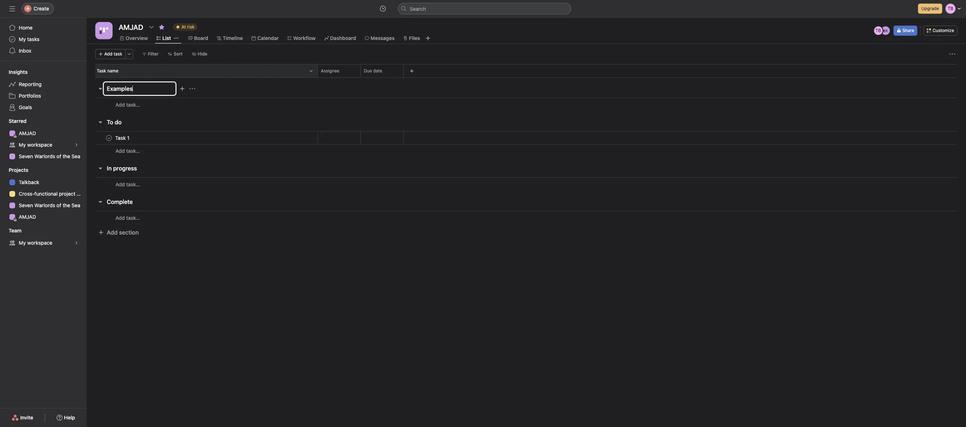 Task type: locate. For each thing, give the bounding box(es) containing it.
0 vertical spatial sea
[[72, 153, 80, 160]]

1 my workspace link from the top
[[4, 139, 82, 151]]

insights
[[9, 69, 28, 75]]

talkback
[[19, 179, 39, 186]]

1 of from the top
[[57, 153, 61, 160]]

add task… down task 1 text box
[[116, 148, 140, 154]]

add task… button for second add task… row from the bottom of the page
[[116, 181, 140, 189]]

None text field
[[117, 21, 145, 34]]

sort button
[[165, 49, 186, 59]]

workspace for see details, my workspace icon
[[27, 240, 52, 246]]

0 vertical spatial seven
[[19, 153, 33, 160]]

amjad link up teams element
[[4, 212, 82, 223]]

seven warlords of the sea
[[19, 153, 80, 160], [19, 203, 80, 209]]

my left tasks
[[19, 36, 26, 42]]

1 vertical spatial my workspace
[[19, 240, 52, 246]]

4 add task… button from the top
[[116, 214, 140, 222]]

0 vertical spatial my workspace
[[19, 142, 52, 148]]

0 vertical spatial collapse task list for this section image
[[98, 120, 103, 125]]

1 my from the top
[[19, 36, 26, 42]]

0 vertical spatial warlords
[[34, 153, 55, 160]]

seven warlords of the sea up talkback link
[[19, 153, 80, 160]]

add left section
[[107, 230, 118, 236]]

my workspace link down team
[[4, 238, 82, 249]]

due
[[364, 68, 372, 74]]

my down team
[[19, 240, 26, 246]]

warlords up talkback link
[[34, 153, 55, 160]]

global element
[[0, 18, 87, 61]]

seven inside projects element
[[19, 203, 33, 209]]

my inside teams element
[[19, 240, 26, 246]]

invite button
[[7, 412, 38, 425]]

my for my tasks link
[[19, 36, 26, 42]]

0 vertical spatial seven warlords of the sea link
[[4, 151, 82, 163]]

the
[[63, 153, 70, 160], [63, 203, 70, 209]]

collapse task list for this section image
[[98, 120, 103, 125], [98, 166, 103, 172], [98, 199, 103, 205]]

seven warlords of the sea for talkback
[[19, 203, 80, 209]]

of down cross-functional project plan
[[57, 203, 61, 209]]

sea
[[72, 153, 80, 160], [72, 203, 80, 209]]

plan
[[77, 191, 87, 197]]

2 vertical spatial collapse task list for this section image
[[98, 199, 103, 205]]

my tasks link
[[4, 34, 82, 45]]

collapse task list for this section image for to
[[98, 120, 103, 125]]

seven warlords of the sea link
[[4, 151, 82, 163], [4, 200, 82, 212]]

1 workspace from the top
[[27, 142, 52, 148]]

amjad link down goals link
[[4, 128, 82, 139]]

of up talkback link
[[57, 153, 61, 160]]

1 add task… from the top
[[116, 102, 140, 108]]

add task… row
[[87, 98, 967, 112], [87, 144, 967, 158], [87, 178, 967, 191], [87, 211, 967, 225]]

add a task to this section image
[[179, 86, 185, 92]]

show sort options image
[[309, 69, 313, 73]]

collapse task list for this section image left 'to'
[[98, 120, 103, 125]]

seven
[[19, 153, 33, 160], [19, 203, 33, 209]]

help button
[[52, 412, 80, 425]]

2 seven warlords of the sea link from the top
[[4, 200, 82, 212]]

portfolios
[[19, 93, 41, 99]]

0 vertical spatial my workspace link
[[4, 139, 82, 151]]

of
[[57, 153, 61, 160], [57, 203, 61, 209]]

1 vertical spatial the
[[63, 203, 70, 209]]

my
[[19, 36, 26, 42], [19, 142, 26, 148], [19, 240, 26, 246]]

seven warlords of the sea inside starred 'element'
[[19, 153, 80, 160]]

my workspace inside teams element
[[19, 240, 52, 246]]

tab actions image
[[174, 36, 178, 40]]

2 amjad from the top
[[19, 214, 36, 220]]

3 task… from the top
[[126, 181, 140, 188]]

add task… button inside header to do 'tree grid'
[[116, 147, 140, 155]]

1 seven warlords of the sea link from the top
[[4, 151, 82, 163]]

1 sea from the top
[[72, 153, 80, 160]]

Search tasks, projects, and more text field
[[398, 3, 572, 14]]

sea inside projects element
[[72, 203, 80, 209]]

seven up projects
[[19, 153, 33, 160]]

1 vertical spatial seven
[[19, 203, 33, 209]]

seven warlords of the sea link up talkback link
[[4, 151, 82, 163]]

add task… down new section text field
[[116, 102, 140, 108]]

my inside starred 'element'
[[19, 142, 26, 148]]

add task… button up do
[[116, 101, 140, 109]]

my workspace down team
[[19, 240, 52, 246]]

my workspace down starred at top left
[[19, 142, 52, 148]]

add inside button
[[107, 230, 118, 236]]

seven warlords of the sea down cross-functional project plan
[[19, 203, 80, 209]]

tasks
[[27, 36, 40, 42]]

due date
[[364, 68, 382, 74]]

2 seven from the top
[[19, 203, 33, 209]]

the inside projects element
[[63, 203, 70, 209]]

task… down new section text field
[[126, 102, 140, 108]]

2 my workspace link from the top
[[4, 238, 82, 249]]

portfolios link
[[4, 90, 82, 102]]

my inside global "element"
[[19, 36, 26, 42]]

add task… up section
[[116, 215, 140, 221]]

insights button
[[0, 69, 28, 76]]

add task… button down progress
[[116, 181, 140, 189]]

invite
[[20, 415, 33, 421]]

1 vertical spatial seven warlords of the sea
[[19, 203, 80, 209]]

add up do
[[116, 102, 125, 108]]

3 add task… button from the top
[[116, 181, 140, 189]]

at risk
[[182, 24, 195, 30]]

3 my from the top
[[19, 240, 26, 246]]

task… down progress
[[126, 181, 140, 188]]

1 vertical spatial amjad link
[[4, 212, 82, 223]]

warlords inside starred 'element'
[[34, 153, 55, 160]]

1 vertical spatial of
[[57, 203, 61, 209]]

add
[[104, 51, 112, 57], [116, 102, 125, 108], [116, 148, 125, 154], [116, 181, 125, 188], [116, 215, 125, 221], [107, 230, 118, 236]]

my tasks
[[19, 36, 40, 42]]

1 vertical spatial my
[[19, 142, 26, 148]]

workspace inside starred 'element'
[[27, 142, 52, 148]]

timeline link
[[217, 34, 243, 42]]

0 vertical spatial my
[[19, 36, 26, 42]]

amjad inside starred 'element'
[[19, 130, 36, 137]]

1 vertical spatial seven warlords of the sea link
[[4, 200, 82, 212]]

1 seven from the top
[[19, 153, 33, 160]]

messages
[[371, 35, 395, 41]]

2 add task… from the top
[[116, 148, 140, 154]]

the for amjad
[[63, 153, 70, 160]]

2 vertical spatial my
[[19, 240, 26, 246]]

0 vertical spatial seven warlords of the sea
[[19, 153, 80, 160]]

seven inside starred 'element'
[[19, 153, 33, 160]]

dashboard link
[[325, 34, 356, 42]]

workspace
[[27, 142, 52, 148], [27, 240, 52, 246]]

project
[[59, 191, 75, 197]]

my for see details, my workspace image the my workspace link
[[19, 142, 26, 148]]

1 add task… button from the top
[[116, 101, 140, 109]]

more actions image
[[127, 52, 131, 56]]

add task… down progress
[[116, 181, 140, 188]]

insights element
[[0, 66, 87, 115]]

hide button
[[189, 49, 211, 59]]

add up add section button
[[116, 215, 125, 221]]

3 add task… row from the top
[[87, 178, 967, 191]]

the for talkback
[[63, 203, 70, 209]]

my down starred at top left
[[19, 142, 26, 148]]

warlords inside projects element
[[34, 203, 55, 209]]

0 vertical spatial amjad
[[19, 130, 36, 137]]

task… inside header to do 'tree grid'
[[126, 148, 140, 154]]

assignee
[[321, 68, 340, 74]]

create
[[34, 5, 49, 12]]

board link
[[188, 34, 208, 42]]

complete button
[[107, 196, 133, 209]]

1 vertical spatial collapse task list for this section image
[[98, 166, 103, 172]]

projects
[[9, 167, 28, 173]]

workflow link
[[288, 34, 316, 42]]

add task… button for 1st add task… row from the bottom of the page
[[116, 214, 140, 222]]

0 vertical spatial amjad link
[[4, 128, 82, 139]]

2 my from the top
[[19, 142, 26, 148]]

amjad link
[[4, 128, 82, 139], [4, 212, 82, 223]]

the down project
[[63, 203, 70, 209]]

2 task… from the top
[[126, 148, 140, 154]]

board image
[[100, 26, 108, 35]]

1 the from the top
[[63, 153, 70, 160]]

risk
[[187, 24, 195, 30]]

my workspace link
[[4, 139, 82, 151], [4, 238, 82, 249]]

2 my workspace from the top
[[19, 240, 52, 246]]

add task… button
[[116, 101, 140, 109], [116, 147, 140, 155], [116, 181, 140, 189], [116, 214, 140, 222]]

seven warlords of the sea link inside starred 'element'
[[4, 151, 82, 163]]

share button
[[894, 26, 918, 36]]

sea for amjad
[[72, 153, 80, 160]]

my workspace link down starred at top left
[[4, 139, 82, 151]]

add task… button up section
[[116, 214, 140, 222]]

task…
[[126, 102, 140, 108], [126, 148, 140, 154], [126, 181, 140, 188], [126, 215, 140, 221]]

starred
[[9, 118, 27, 124]]

0 vertical spatial the
[[63, 153, 70, 160]]

my workspace link for see details, my workspace icon
[[4, 238, 82, 249]]

0 vertical spatial of
[[57, 153, 61, 160]]

complete
[[107, 199, 133, 205]]

1 amjad from the top
[[19, 130, 36, 137]]

warlords
[[34, 153, 55, 160], [34, 203, 55, 209]]

move tasks between sections image
[[296, 136, 300, 140]]

of inside projects element
[[57, 203, 61, 209]]

amjad
[[19, 130, 36, 137], [19, 214, 36, 220]]

task
[[114, 51, 122, 57]]

add task…
[[116, 102, 140, 108], [116, 148, 140, 154], [116, 181, 140, 188], [116, 215, 140, 221]]

3 add task… from the top
[[116, 181, 140, 188]]

task name
[[97, 68, 118, 74]]

Completed checkbox
[[105, 134, 113, 142]]

2 sea from the top
[[72, 203, 80, 209]]

collapse task list for this section image left complete
[[98, 199, 103, 205]]

amjad inside projects element
[[19, 214, 36, 220]]

0 vertical spatial workspace
[[27, 142, 52, 148]]

1 collapse task list for this section image from the top
[[98, 120, 103, 125]]

sea down see details, my workspace image
[[72, 153, 80, 160]]

of inside starred 'element'
[[57, 153, 61, 160]]

row
[[87, 64, 967, 78], [95, 77, 958, 78], [87, 131, 967, 145]]

see details, my workspace image
[[74, 143, 79, 147]]

1 vertical spatial my workspace link
[[4, 238, 82, 249]]

2 collapse task list for this section image from the top
[[98, 166, 103, 172]]

warlords down cross-functional project plan link at top left
[[34, 203, 55, 209]]

1 seven warlords of the sea from the top
[[19, 153, 80, 160]]

my workspace link inside teams element
[[4, 238, 82, 249]]

1 warlords from the top
[[34, 153, 55, 160]]

seven warlords of the sea link down functional
[[4, 200, 82, 212]]

create button
[[22, 3, 54, 14]]

seven warlords of the sea inside projects element
[[19, 203, 80, 209]]

sea inside starred 'element'
[[72, 153, 80, 160]]

my workspace inside starred 'element'
[[19, 142, 52, 148]]

the inside starred 'element'
[[63, 153, 70, 160]]

add task… button for 2nd add task… row from the top of the page
[[116, 147, 140, 155]]

1 amjad link from the top
[[4, 128, 82, 139]]

2 of from the top
[[57, 203, 61, 209]]

2 warlords from the top
[[34, 203, 55, 209]]

add task
[[104, 51, 122, 57]]

my workspace
[[19, 142, 52, 148], [19, 240, 52, 246]]

Task 1 text field
[[114, 135, 132, 142]]

row containing task name
[[87, 64, 967, 78]]

projects element
[[0, 164, 87, 225]]

team button
[[0, 228, 22, 235]]

add down task 1 text box
[[116, 148, 125, 154]]

1 vertical spatial workspace
[[27, 240, 52, 246]]

upgrade button
[[919, 4, 943, 14]]

collapse task list for this section image left in
[[98, 166, 103, 172]]

progress
[[113, 165, 137, 172]]

amjad down starred at top left
[[19, 130, 36, 137]]

seven down cross-
[[19, 203, 33, 209]]

completed image
[[105, 134, 113, 142]]

collapse task list for this section image for in
[[98, 166, 103, 172]]

add task… button down task 1 text box
[[116, 147, 140, 155]]

1 vertical spatial sea
[[72, 203, 80, 209]]

add left the task
[[104, 51, 112, 57]]

2 the from the top
[[63, 203, 70, 209]]

2 seven warlords of the sea from the top
[[19, 203, 80, 209]]

1 vertical spatial warlords
[[34, 203, 55, 209]]

1 vertical spatial amjad
[[19, 214, 36, 220]]

1 my workspace from the top
[[19, 142, 52, 148]]

customize button
[[924, 26, 958, 36]]

task… down task 1 text box
[[126, 148, 140, 154]]

add section button
[[95, 226, 142, 239]]

task… up section
[[126, 215, 140, 221]]

sea down plan
[[72, 203, 80, 209]]

workspace inside teams element
[[27, 240, 52, 246]]

amjad up team
[[19, 214, 36, 220]]

of for amjad
[[57, 153, 61, 160]]

the up talkback link
[[63, 153, 70, 160]]

2 workspace from the top
[[27, 240, 52, 246]]

2 add task… button from the top
[[116, 147, 140, 155]]



Task type: vqa. For each thing, say whether or not it's contained in the screenshot.
left "Get"
no



Task type: describe. For each thing, give the bounding box(es) containing it.
to
[[107, 119, 113, 126]]

section
[[119, 230, 139, 236]]

talkback link
[[4, 177, 82, 189]]

starred element
[[0, 115, 87, 164]]

help
[[64, 415, 75, 421]]

sea for talkback
[[72, 203, 80, 209]]

seven warlords of the sea link for amjad
[[4, 151, 82, 163]]

cross-
[[19, 191, 34, 197]]

home link
[[4, 22, 82, 34]]

list link
[[157, 34, 171, 42]]

filter button
[[139, 49, 162, 59]]

share
[[903, 28, 915, 33]]

upgrade
[[922, 6, 940, 11]]

overview
[[126, 35, 148, 41]]

messages link
[[365, 34, 395, 42]]

in
[[107, 165, 112, 172]]

history image
[[380, 6, 386, 12]]

my workspace for see details, my workspace image
[[19, 142, 52, 148]]

warlords for talkback
[[34, 203, 55, 209]]

4 add task… row from the top
[[87, 211, 967, 225]]

seven for talkback
[[19, 203, 33, 209]]

add task button
[[95, 49, 126, 59]]

name
[[107, 68, 118, 74]]

sort
[[174, 51, 183, 57]]

task 1 cell
[[87, 131, 318, 145]]

more actions image
[[950, 51, 956, 57]]

my workspace for see details, my workspace icon
[[19, 240, 52, 246]]

3 collapse task list for this section image from the top
[[98, 199, 103, 205]]

add field image
[[410, 69, 414, 73]]

seven warlords of the sea link for talkback
[[4, 200, 82, 212]]

1 task… from the top
[[126, 102, 140, 108]]

my workspace link for see details, my workspace image
[[4, 139, 82, 151]]

at risk button
[[170, 22, 201, 32]]

1 add task… row from the top
[[87, 98, 967, 112]]

calendar
[[257, 35, 279, 41]]

New section text field
[[104, 82, 176, 95]]

home
[[19, 25, 33, 31]]

projects button
[[0, 167, 28, 174]]

add section
[[107, 230, 139, 236]]

filter
[[148, 51, 159, 57]]

add task… button for 4th add task… row from the bottom
[[116, 101, 140, 109]]

show options image
[[149, 24, 155, 30]]

to do button
[[107, 116, 122, 129]]

remove from starred image
[[159, 24, 165, 30]]

in progress button
[[107, 162, 137, 175]]

dashboard
[[330, 35, 356, 41]]

overview link
[[120, 34, 148, 42]]

add task… inside header to do 'tree grid'
[[116, 148, 140, 154]]

add inside header to do 'tree grid'
[[116, 148, 125, 154]]

starred button
[[0, 118, 27, 125]]

board
[[194, 35, 208, 41]]

functional
[[34, 191, 58, 197]]

add down in progress button
[[116, 181, 125, 188]]

inbox link
[[4, 45, 82, 57]]

workflow
[[293, 35, 316, 41]]

tb
[[876, 28, 882, 33]]

workspace for see details, my workspace image
[[27, 142, 52, 148]]

add inside button
[[104, 51, 112, 57]]

timeline
[[223, 35, 243, 41]]

details image
[[309, 136, 313, 140]]

my for the my workspace link in teams element
[[19, 240, 26, 246]]

team
[[9, 228, 22, 234]]

ex
[[884, 28, 888, 33]]

at
[[182, 24, 186, 30]]

add tab image
[[425, 35, 431, 41]]

of for talkback
[[57, 203, 61, 209]]

task
[[97, 68, 106, 74]]

files link
[[404, 34, 420, 42]]

seven for amjad
[[19, 153, 33, 160]]

collapse task list for this section image
[[98, 86, 103, 92]]

more section actions image
[[190, 86, 195, 92]]

do
[[115, 119, 122, 126]]

warlords for amjad
[[34, 153, 55, 160]]

teams element
[[0, 225, 87, 251]]

files
[[409, 35, 420, 41]]

4 task… from the top
[[126, 215, 140, 221]]

2 add task… row from the top
[[87, 144, 967, 158]]

calendar link
[[252, 34, 279, 42]]

goals link
[[4, 102, 82, 113]]

reporting link
[[4, 79, 82, 90]]

4 add task… from the top
[[116, 215, 140, 221]]

2 amjad link from the top
[[4, 212, 82, 223]]

list
[[162, 35, 171, 41]]

header to do tree grid
[[87, 131, 967, 158]]

customize
[[933, 28, 955, 33]]

in progress
[[107, 165, 137, 172]]

to do
[[107, 119, 122, 126]]

seven warlords of the sea for amjad
[[19, 153, 80, 160]]

goals
[[19, 104, 32, 111]]

hide
[[198, 51, 208, 57]]

cross-functional project plan link
[[4, 189, 87, 200]]

hide sidebar image
[[9, 6, 15, 12]]

cross-functional project plan
[[19, 191, 87, 197]]

see details, my workspace image
[[74, 241, 79, 246]]

reporting
[[19, 81, 42, 87]]

inbox
[[19, 48, 31, 54]]

date
[[373, 68, 382, 74]]



